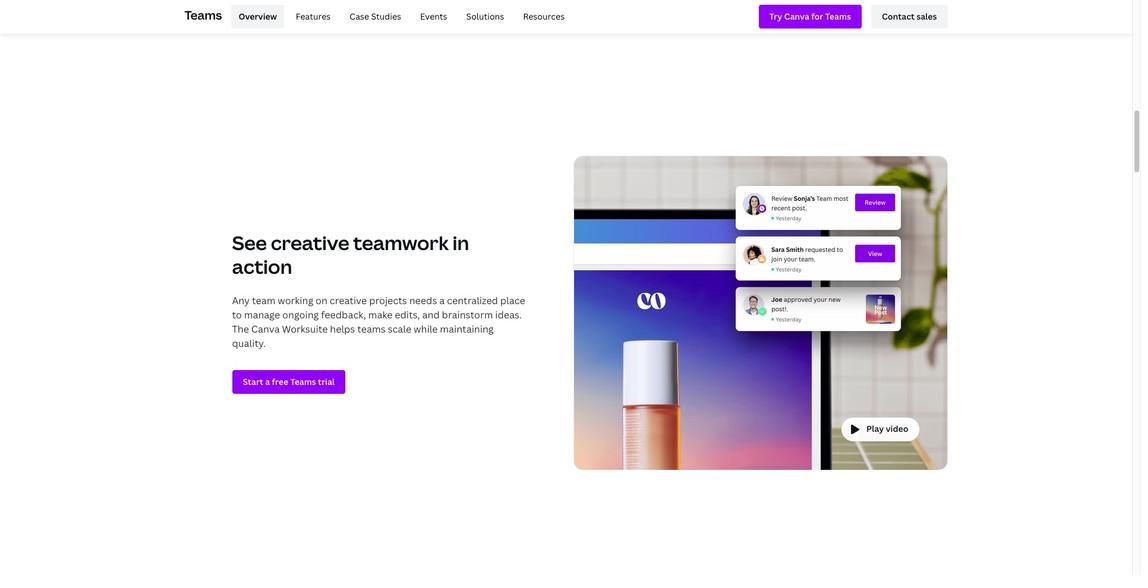 Task type: locate. For each thing, give the bounding box(es) containing it.
solutions
[[466, 11, 504, 22]]

brainstorm
[[442, 309, 493, 322]]

creative up on on the bottom of the page
[[271, 230, 349, 256]]

action
[[232, 254, 292, 279]]

needs
[[409, 294, 437, 307]]

helps
[[330, 323, 355, 336]]

menu bar
[[227, 5, 572, 29]]

centralized
[[447, 294, 498, 307]]

1 vertical spatial creative
[[330, 294, 367, 307]]

overview
[[239, 11, 277, 22]]

while
[[414, 323, 438, 336]]

scale
[[388, 323, 411, 336]]

0 vertical spatial creative
[[271, 230, 349, 256]]

creative inside any team working on creative projects needs a centralized place to manage ongoing feedback, make edits, and brainstorm ideas. the canva worksuite helps teams scale while maintaining quality.
[[330, 294, 367, 307]]

resources link
[[516, 5, 572, 29]]

overview link
[[231, 5, 284, 29]]

team
[[252, 294, 275, 307]]

maintaining
[[440, 323, 494, 336]]

teams
[[357, 323, 385, 336]]

menu bar containing overview
[[227, 5, 572, 29]]

teams
[[185, 7, 222, 23]]

canva
[[251, 323, 280, 336]]

creative
[[271, 230, 349, 256], [330, 294, 367, 307]]

contact sales image
[[882, 10, 937, 23]]

case studies
[[350, 11, 401, 22]]

creative up feedback,
[[330, 294, 367, 307]]

events link
[[413, 5, 454, 29]]



Task type: describe. For each thing, give the bounding box(es) containing it.
ongoing
[[282, 309, 319, 322]]

working
[[278, 294, 313, 307]]

and
[[422, 309, 440, 322]]

any
[[232, 294, 250, 307]]

resources
[[523, 11, 565, 22]]

features link
[[289, 5, 338, 29]]

edits,
[[395, 309, 420, 322]]

studies
[[371, 11, 401, 22]]

creative inside see creative teamwork in action
[[271, 230, 349, 256]]

worksuite
[[282, 323, 328, 336]]

feedback,
[[321, 309, 366, 322]]

manage
[[244, 309, 280, 322]]

see creative teamwork in action
[[232, 230, 469, 279]]

a
[[439, 294, 445, 307]]

teams element
[[185, 0, 948, 33]]

features
[[296, 11, 331, 22]]

quality.
[[232, 337, 266, 350]]

any team working on creative projects needs a centralized place to manage ongoing feedback, make edits, and brainstorm ideas. the canva worksuite helps teams scale while maintaining quality.
[[232, 294, 525, 350]]

place
[[500, 294, 525, 307]]

menu bar inside teams element
[[227, 5, 572, 29]]

to
[[232, 309, 242, 322]]

events
[[420, 11, 447, 22]]

ideas.
[[495, 309, 522, 322]]

teamwork
[[353, 230, 449, 256]]

the
[[232, 323, 249, 336]]

in
[[453, 230, 469, 256]]

projects
[[369, 294, 407, 307]]

make
[[368, 309, 393, 322]]

see
[[232, 230, 267, 256]]

on
[[316, 294, 327, 307]]

solutions link
[[459, 5, 511, 29]]

case studies link
[[343, 5, 408, 29]]

case
[[350, 11, 369, 22]]



Task type: vqa. For each thing, say whether or not it's contained in the screenshot.
Topic 'image'
no



